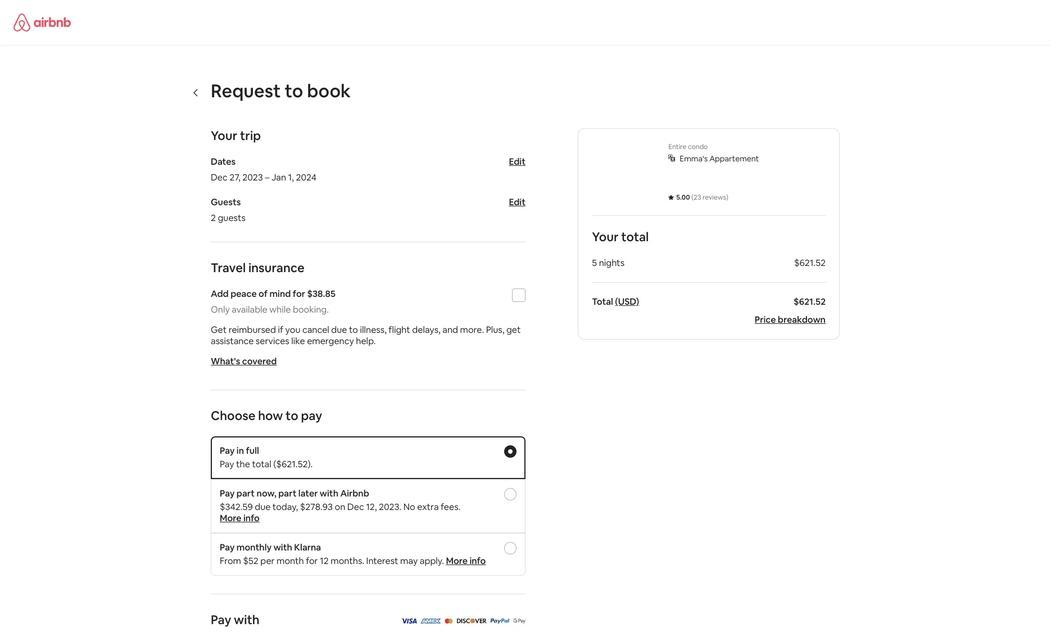 Task type: locate. For each thing, give the bounding box(es) containing it.
your up 5 nights
[[593, 229, 619, 245]]

guests
[[211, 196, 241, 208]]

your total
[[593, 229, 649, 245]]

1 edit from the top
[[509, 156, 526, 168]]

with inside pay monthly with klarna from $52 per month for 12 months. interest may apply. more info
[[274, 542, 292, 554]]

1 mastercard image from the top
[[445, 615, 453, 627]]

dec down the airbnb
[[348, 501, 364, 513]]

edit button for guests 2 guests
[[509, 196, 526, 208]]

5 nights
[[593, 257, 625, 269]]

pay with
[[211, 612, 260, 628]]

0 vertical spatial dec
[[211, 172, 228, 183]]

2 edit from the top
[[509, 196, 526, 208]]

0 vertical spatial to
[[285, 79, 303, 102]]

$621.52
[[795, 257, 826, 269], [794, 296, 826, 308]]

entire
[[669, 142, 687, 151]]

no
[[404, 501, 416, 513]]

edit for guests 2 guests
[[509, 196, 526, 208]]

total down full
[[252, 458, 272, 470]]

1 horizontal spatial info
[[470, 555, 486, 567]]

0 horizontal spatial for
[[293, 288, 305, 300]]

for inside add peace of mind for $38.85 only available while booking.
[[293, 288, 305, 300]]

discover card image right american express card image on the left
[[456, 615, 487, 627]]

guests
[[218, 212, 246, 224]]

nights
[[599, 257, 625, 269]]

for
[[293, 288, 305, 300], [306, 555, 318, 567]]

1 edit button from the top
[[509, 156, 526, 168]]

jan
[[272, 172, 286, 183]]

1 vertical spatial $621.52
[[794, 296, 826, 308]]

2 edit button from the top
[[509, 196, 526, 208]]

0 vertical spatial edit
[[509, 156, 526, 168]]

emergency
[[307, 335, 354, 347]]

add peace of mind for $38.85 only available while booking.
[[211, 288, 336, 316]]

–
[[265, 172, 270, 183]]

($621.52).
[[274, 458, 313, 470]]

1 horizontal spatial part
[[279, 488, 297, 500]]

pay monthly with klarna from $52 per month for 12 months. interest may apply. more info
[[220, 542, 486, 567]]

like
[[292, 335, 305, 347]]

due right cancel
[[332, 324, 347, 336]]

discover card image
[[456, 615, 487, 627], [456, 619, 487, 624]]

pay for in
[[220, 445, 235, 457]]

1 vertical spatial total
[[252, 458, 272, 470]]

plus,
[[486, 324, 505, 336]]

booking.
[[293, 304, 329, 316]]

your for your total
[[593, 229, 619, 245]]

1 paypal image from the top
[[490, 615, 510, 627]]

0 vertical spatial total
[[622, 229, 649, 245]]

1 horizontal spatial due
[[332, 324, 347, 336]]

info
[[244, 512, 260, 524], [470, 555, 486, 567]]

0 vertical spatial your
[[211, 128, 238, 143]]

now,
[[257, 488, 277, 500]]

monthly
[[237, 542, 272, 554]]

mastercard image right american express card icon on the bottom left of the page
[[445, 619, 453, 624]]

what's covered
[[211, 356, 277, 367]]

month
[[277, 555, 304, 567]]

more info button up monthly
[[220, 512, 260, 524]]

mastercard image right american express card image on the left
[[445, 615, 453, 627]]

0 vertical spatial edit button
[[509, 156, 526, 168]]

edit button
[[509, 156, 526, 168], [509, 196, 526, 208]]

paypal image left google pay image
[[490, 615, 510, 627]]

more info button
[[220, 512, 260, 524], [446, 555, 486, 567]]

assistance
[[211, 335, 254, 347]]

visa card image
[[401, 615, 417, 627]]

your for your trip
[[211, 128, 238, 143]]

more inside pay monthly with klarna from $52 per month for 12 months. interest may apply. more info
[[446, 555, 468, 567]]

None radio
[[505, 488, 517, 501]]

$38.85
[[307, 288, 336, 300]]

total up nights
[[622, 229, 649, 245]]

0 horizontal spatial your
[[211, 128, 238, 143]]

more inside the 'pay part now, part later with airbnb $342.59 due today,  $278.93 on dec 12, 2023. no extra fees. more info'
[[220, 512, 242, 524]]

airbnb
[[341, 488, 370, 500]]

pay inside pay monthly with klarna from $52 per month for 12 months. interest may apply. more info
[[220, 542, 235, 554]]

for right mind on the top
[[293, 288, 305, 300]]

0 vertical spatial more
[[220, 512, 242, 524]]

add
[[211, 288, 229, 300]]

0 vertical spatial more info button
[[220, 512, 260, 524]]

your
[[211, 128, 238, 143], [593, 229, 619, 245]]

reviews
[[703, 193, 727, 202]]

1 horizontal spatial for
[[306, 555, 318, 567]]

appartement
[[710, 154, 760, 164]]

mastercard image
[[445, 615, 453, 627], [445, 619, 453, 624]]

1 vertical spatial edit button
[[509, 196, 526, 208]]

book
[[307, 79, 351, 102]]

1 horizontal spatial more
[[446, 555, 468, 567]]

1 vertical spatial with
[[274, 542, 292, 554]]

pay
[[301, 408, 322, 424]]

2 discover card image from the top
[[456, 619, 487, 624]]

extra
[[418, 501, 439, 513]]

1 vertical spatial more
[[446, 555, 468, 567]]

0 vertical spatial info
[[244, 512, 260, 524]]

1 horizontal spatial more info button
[[446, 555, 486, 567]]

on
[[335, 501, 346, 513]]

your up the dates
[[211, 128, 238, 143]]

None radio
[[505, 446, 517, 458], [505, 542, 517, 555], [505, 446, 517, 458], [505, 542, 517, 555]]

1 vertical spatial info
[[470, 555, 486, 567]]

1 vertical spatial due
[[255, 501, 271, 513]]

1 vertical spatial edit
[[509, 196, 526, 208]]

(usd)
[[616, 296, 640, 308]]

1 vertical spatial for
[[306, 555, 318, 567]]

info down now,
[[244, 512, 260, 524]]

edit for dates dec 27, 2023 – jan 1, 2024
[[509, 156, 526, 168]]

of
[[259, 288, 268, 300]]

due
[[332, 324, 347, 336], [255, 501, 271, 513]]

0 vertical spatial due
[[332, 324, 347, 336]]

more right apply.
[[446, 555, 468, 567]]

dates
[[211, 156, 236, 168]]

1 vertical spatial dec
[[348, 501, 364, 513]]

to
[[285, 79, 303, 102], [349, 324, 358, 336], [286, 408, 299, 424]]

visa card image
[[401, 619, 417, 624]]

klarna
[[294, 542, 321, 554]]

0 vertical spatial for
[[293, 288, 305, 300]]

dec inside the 'pay part now, part later with airbnb $342.59 due today,  $278.93 on dec 12, 2023. no extra fees. more info'
[[348, 501, 364, 513]]

from
[[220, 555, 241, 567]]

interest
[[367, 555, 399, 567]]

23
[[694, 193, 702, 202]]

request
[[211, 79, 281, 102]]

google pay image
[[513, 615, 526, 627]]

1 part from the left
[[237, 488, 255, 500]]

to left book
[[285, 79, 303, 102]]

1 vertical spatial to
[[349, 324, 358, 336]]

due down now,
[[255, 501, 271, 513]]

0 vertical spatial with
[[320, 488, 339, 500]]

paypal image
[[490, 615, 510, 627], [490, 619, 510, 624]]

1 vertical spatial more info button
[[446, 555, 486, 567]]

more up monthly
[[220, 512, 242, 524]]

get
[[211, 324, 227, 336]]

pay inside the 'pay part now, part later with airbnb $342.59 due today,  $278.93 on dec 12, 2023. no extra fees. more info'
[[220, 488, 235, 500]]

pay
[[220, 445, 235, 457], [220, 458, 234, 470], [220, 488, 235, 500], [220, 542, 235, 554], [211, 612, 231, 628]]

more info button right apply.
[[446, 555, 486, 567]]

part up $342.59
[[237, 488, 255, 500]]

0 horizontal spatial dec
[[211, 172, 228, 183]]

paypal image left google pay icon
[[490, 619, 510, 624]]

part up today,
[[279, 488, 297, 500]]

0 horizontal spatial due
[[255, 501, 271, 513]]

1 horizontal spatial with
[[274, 542, 292, 554]]

for left 12
[[306, 555, 318, 567]]

edit
[[509, 156, 526, 168], [509, 196, 526, 208]]

to inside get reimbursed if you cancel due to illness, flight delays, and more. plus, get assistance services like emergency help.
[[349, 324, 358, 336]]

reimbursed
[[229, 324, 276, 336]]

months.
[[331, 555, 365, 567]]

2 paypal image from the top
[[490, 619, 510, 624]]

dec left 27,
[[211, 172, 228, 183]]

google pay image
[[513, 619, 526, 624]]

peace
[[231, 288, 257, 300]]

0 horizontal spatial info
[[244, 512, 260, 524]]

total
[[622, 229, 649, 245], [252, 458, 272, 470]]

1 vertical spatial your
[[593, 229, 619, 245]]

1 horizontal spatial your
[[593, 229, 619, 245]]

$621.52 for 5 nights
[[795, 257, 826, 269]]

to left illness,
[[349, 324, 358, 336]]

2024
[[296, 172, 317, 183]]

1 horizontal spatial dec
[[348, 501, 364, 513]]

total inside pay in full pay the total ($621.52).
[[252, 458, 272, 470]]

2 vertical spatial with
[[234, 612, 260, 628]]

2 horizontal spatial with
[[320, 488, 339, 500]]

5.00 ( 23 reviews )
[[677, 193, 729, 202]]

cancel
[[303, 324, 330, 336]]

to left pay
[[286, 408, 299, 424]]

0 horizontal spatial total
[[252, 458, 272, 470]]

discover card image right american express card icon on the bottom left of the page
[[456, 619, 487, 624]]

2 part from the left
[[279, 488, 297, 500]]

0 horizontal spatial part
[[237, 488, 255, 500]]

info right apply.
[[470, 555, 486, 567]]

0 vertical spatial $621.52
[[795, 257, 826, 269]]

0 horizontal spatial more info button
[[220, 512, 260, 524]]

0 horizontal spatial more
[[220, 512, 242, 524]]

if
[[278, 324, 284, 336]]



Task type: describe. For each thing, give the bounding box(es) containing it.
pay for monthly
[[220, 542, 235, 554]]

27,
[[230, 172, 241, 183]]

12,
[[366, 501, 377, 513]]

breakdown
[[778, 314, 826, 326]]

total (usd)
[[593, 296, 640, 308]]

1 horizontal spatial total
[[622, 229, 649, 245]]

info inside pay monthly with klarna from $52 per month for 12 months. interest may apply. more info
[[470, 555, 486, 567]]

1,
[[288, 172, 294, 183]]

guests 2 guests
[[211, 196, 246, 224]]

emma's
[[680, 154, 708, 164]]

price
[[755, 314, 777, 326]]

today,
[[273, 501, 298, 513]]

due inside get reimbursed if you cancel due to illness, flight delays, and more. plus, get assistance services like emergency help.
[[332, 324, 347, 336]]

full
[[246, 445, 259, 457]]

0 horizontal spatial with
[[234, 612, 260, 628]]

get
[[507, 324, 521, 336]]

$52
[[243, 555, 259, 567]]

services
[[256, 335, 290, 347]]

mind
[[270, 288, 291, 300]]

insurance
[[249, 260, 305, 276]]

while
[[270, 304, 291, 316]]

condo
[[689, 142, 708, 151]]

travel
[[211, 260, 246, 276]]

dec inside dates dec 27, 2023 – jan 1, 2024
[[211, 172, 228, 183]]

pay for with
[[211, 612, 231, 628]]

may
[[401, 555, 418, 567]]

what's covered button
[[211, 356, 277, 367]]

your trip
[[211, 128, 261, 143]]

how
[[258, 408, 283, 424]]

12
[[320, 555, 329, 567]]

)
[[727, 193, 729, 202]]

get reimbursed if you cancel due to illness, flight delays, and more. plus, get assistance services like emergency help.
[[211, 324, 521, 347]]

2
[[211, 212, 216, 224]]

$621.52 for total
[[794, 296, 826, 308]]

trip
[[240, 128, 261, 143]]

edit button for dates dec 27, 2023 – jan 1, 2024
[[509, 156, 526, 168]]

per
[[261, 555, 275, 567]]

american express card image
[[420, 619, 441, 624]]

delays,
[[412, 324, 441, 336]]

for inside pay monthly with klarna from $52 per month for 12 months. interest may apply. more info
[[306, 555, 318, 567]]

$342.59
[[220, 501, 253, 513]]

flight
[[389, 324, 411, 336]]

dates dec 27, 2023 – jan 1, 2024
[[211, 156, 317, 183]]

price breakdown button
[[755, 314, 826, 326]]

emma's appartement
[[680, 154, 760, 164]]

request to book
[[211, 79, 351, 102]]

due inside the 'pay part now, part later with airbnb $342.59 due today,  $278.93 on dec 12, 2023. no extra fees. more info'
[[255, 501, 271, 513]]

help.
[[356, 335, 376, 347]]

the
[[236, 458, 250, 470]]

1 discover card image from the top
[[456, 615, 487, 627]]

and
[[443, 324, 458, 336]]

2 vertical spatial to
[[286, 408, 299, 424]]

pay for part
[[220, 488, 235, 500]]

later
[[299, 488, 318, 500]]

2 mastercard image from the top
[[445, 619, 453, 624]]

more info button for pay monthly with klarna from $52 per month for 12 months. interest may apply. more info
[[446, 555, 486, 567]]

price breakdown
[[755, 314, 826, 326]]

american express card image
[[420, 615, 441, 627]]

more.
[[460, 324, 484, 336]]

you
[[286, 324, 301, 336]]

pay in full pay the total ($621.52).
[[220, 445, 313, 470]]

choose
[[211, 408, 256, 424]]

total
[[593, 296, 614, 308]]

apply.
[[420, 555, 444, 567]]

illness,
[[360, 324, 387, 336]]

choose how to pay
[[211, 408, 322, 424]]

(usd) button
[[616, 296, 640, 308]]

2023.
[[379, 501, 402, 513]]

5
[[593, 257, 597, 269]]

with inside the 'pay part now, part later with airbnb $342.59 due today,  $278.93 on dec 12, 2023. no extra fees. more info'
[[320, 488, 339, 500]]

travel insurance
[[211, 260, 305, 276]]

back image
[[192, 88, 201, 97]]

available
[[232, 304, 268, 316]]

$278.93
[[300, 501, 333, 513]]

fees.
[[441, 501, 461, 513]]

2023
[[243, 172, 263, 183]]

more info button for pay part now, part later with airbnb $342.59 due today,  $278.93 on dec 12, 2023. no extra fees. more info
[[220, 512, 260, 524]]

(
[[692, 193, 694, 202]]

info inside the 'pay part now, part later with airbnb $342.59 due today,  $278.93 on dec 12, 2023. no extra fees. more info'
[[244, 512, 260, 524]]

entire condo
[[669, 142, 708, 151]]

only
[[211, 304, 230, 316]]

pay part now, part later with airbnb $342.59 due today,  $278.93 on dec 12, 2023. no extra fees. more info
[[220, 488, 461, 524]]



Task type: vqa. For each thing, say whether or not it's contained in the screenshot.
zoom out icon
no



